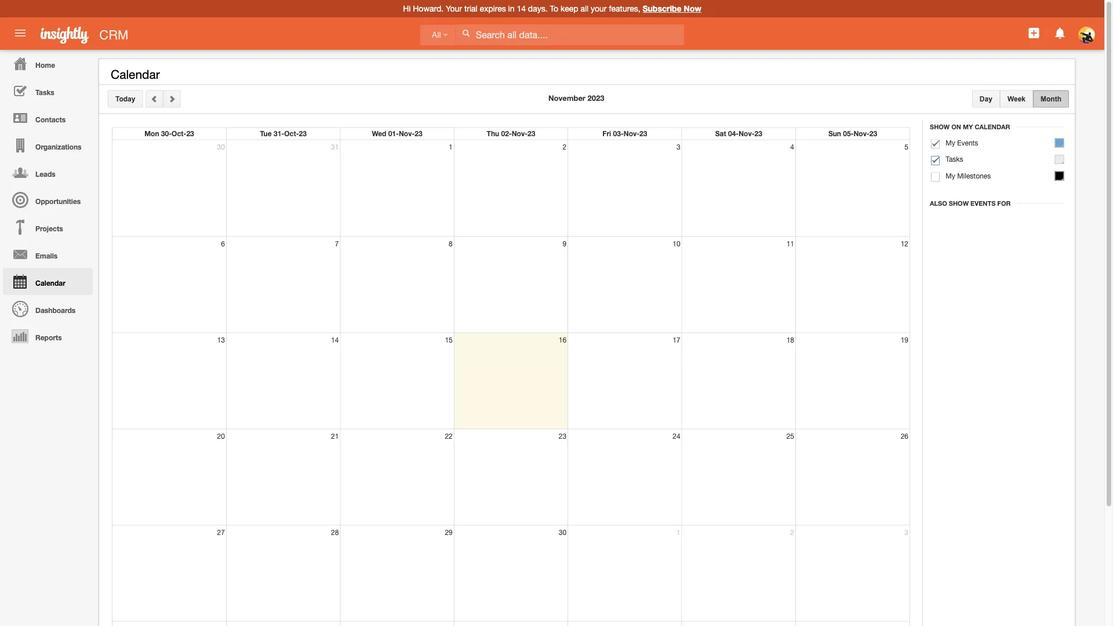 Task type: vqa. For each thing, say whether or not it's contained in the screenshot.
Date Time Culture
no



Task type: describe. For each thing, give the bounding box(es) containing it.
17
[[673, 336, 681, 344]]

my for my milestones
[[946, 172, 956, 180]]

0 vertical spatial my
[[964, 123, 974, 131]]

12
[[901, 240, 909, 248]]

milestones
[[958, 172, 991, 180]]

on
[[952, 123, 962, 131]]

23 for fri 03-nov-23
[[640, 130, 648, 138]]

subscribe now link
[[643, 4, 702, 13]]

22
[[445, 432, 453, 441]]

emails
[[35, 252, 58, 260]]

7
[[335, 240, 339, 248]]

to
[[550, 4, 559, 13]]

notifications image
[[1054, 26, 1068, 40]]

1 vertical spatial 30
[[559, 529, 567, 537]]

1 horizontal spatial tasks
[[946, 155, 964, 163]]

dashboards
[[35, 306, 76, 314]]

reports link
[[3, 323, 93, 350]]

all link
[[421, 25, 456, 45]]

week
[[1008, 95, 1026, 103]]

8
[[449, 240, 453, 248]]

1 vertical spatial 14
[[331, 336, 339, 344]]

expires
[[480, 4, 506, 13]]

21
[[331, 432, 339, 441]]

0 vertical spatial 30
[[217, 143, 225, 151]]

for
[[998, 200, 1011, 207]]

02-
[[501, 130, 512, 138]]

today button
[[108, 90, 143, 108]]

trial
[[465, 4, 478, 13]]

your
[[446, 4, 462, 13]]

tasks inside tasks link
[[35, 88, 54, 96]]

04-
[[729, 130, 739, 138]]

sun 05-nov-23
[[829, 130, 878, 138]]

30-
[[161, 130, 172, 138]]

nov- for 02-
[[512, 130, 528, 138]]

9
[[563, 240, 567, 248]]

now
[[684, 4, 702, 13]]

projects
[[35, 225, 63, 233]]

28
[[331, 529, 339, 537]]

25
[[787, 432, 795, 441]]

all
[[432, 30, 441, 39]]

calendar link
[[3, 268, 93, 295]]

all
[[581, 4, 589, 13]]

sun
[[829, 130, 842, 138]]

contacts link
[[3, 104, 93, 132]]

navigation containing home
[[0, 50, 93, 350]]

thu
[[487, 130, 500, 138]]

contacts
[[35, 115, 66, 124]]

dashboards link
[[3, 295, 93, 323]]

0 vertical spatial 2
[[563, 143, 567, 151]]

1 horizontal spatial 3
[[905, 529, 909, 537]]

also
[[930, 200, 948, 207]]

0 vertical spatial events
[[958, 139, 979, 147]]

leads
[[35, 170, 56, 178]]

organizations link
[[3, 132, 93, 159]]

subscribe
[[643, 4, 682, 13]]

days.
[[528, 4, 548, 13]]

My Milestones checkbox
[[932, 173, 940, 182]]

1 vertical spatial show
[[950, 200, 969, 207]]

home
[[35, 61, 55, 69]]

features,
[[609, 4, 641, 13]]

23 for mon 30-oct-23
[[186, 130, 194, 138]]

0 vertical spatial calendar
[[111, 67, 160, 82]]

nov- for 05-
[[854, 130, 870, 138]]

16
[[559, 336, 567, 344]]

day
[[980, 95, 993, 103]]

2023
[[588, 94, 605, 103]]

show on my calendar
[[930, 123, 1011, 131]]

sat
[[716, 130, 727, 138]]

1 vertical spatial 1
[[677, 529, 681, 537]]

wed 01-nov-23
[[372, 130, 423, 138]]

home link
[[3, 50, 93, 77]]

18
[[787, 336, 795, 344]]

opportunities link
[[3, 186, 93, 213]]

opportunities
[[35, 197, 81, 205]]

24
[[673, 432, 681, 441]]

15
[[445, 336, 453, 344]]

your
[[591, 4, 607, 13]]

31-
[[274, 130, 284, 138]]

11
[[787, 240, 795, 248]]

tasks link
[[3, 77, 93, 104]]

thu 02-nov-23
[[487, 130, 536, 138]]

emails link
[[3, 241, 93, 268]]



Task type: locate. For each thing, give the bounding box(es) containing it.
5 nov- from the left
[[854, 130, 870, 138]]

1 vertical spatial calendar
[[975, 123, 1011, 131]]

29
[[445, 529, 453, 537]]

1
[[449, 143, 453, 151], [677, 529, 681, 537]]

1 oct- from the left
[[172, 130, 186, 138]]

30
[[217, 143, 225, 151], [559, 529, 567, 537]]

0 horizontal spatial 1
[[449, 143, 453, 151]]

month
[[1041, 95, 1062, 103]]

0 vertical spatial show
[[930, 123, 950, 131]]

1 vertical spatial 3
[[905, 529, 909, 537]]

events left for
[[971, 200, 996, 207]]

sat 04-nov-23
[[716, 130, 763, 138]]

week button
[[1001, 90, 1034, 108]]

27
[[217, 529, 225, 537]]

1 horizontal spatial 14
[[517, 4, 526, 13]]

fri 03-nov-23
[[603, 130, 648, 138]]

show left the on
[[930, 123, 950, 131]]

2 vertical spatial calendar
[[35, 279, 65, 287]]

my right my milestones option
[[946, 172, 956, 180]]

tasks down my events
[[946, 155, 964, 163]]

1 horizontal spatial 2
[[791, 529, 795, 537]]

05-
[[844, 130, 854, 138]]

november
[[549, 94, 586, 103]]

oct- for 31-
[[284, 130, 299, 138]]

31
[[331, 143, 339, 151]]

today
[[115, 95, 135, 103]]

show
[[930, 123, 950, 131], [950, 200, 969, 207]]

0 horizontal spatial 14
[[331, 336, 339, 344]]

tasks
[[35, 88, 54, 96], [946, 155, 964, 163]]

1 horizontal spatial oct-
[[284, 130, 299, 138]]

my right the on
[[964, 123, 974, 131]]

november 2023
[[549, 94, 605, 103]]

0 vertical spatial 3
[[677, 143, 681, 151]]

projects link
[[3, 213, 93, 241]]

calendar up today
[[111, 67, 160, 82]]

keep
[[561, 4, 579, 13]]

0 horizontal spatial 3
[[677, 143, 681, 151]]

1 horizontal spatial calendar
[[111, 67, 160, 82]]

2 oct- from the left
[[284, 130, 299, 138]]

howard.
[[413, 4, 444, 13]]

oct-
[[172, 130, 186, 138], [284, 130, 299, 138]]

previous image
[[151, 95, 159, 103]]

23 for thu 02-nov-23
[[528, 130, 536, 138]]

day button
[[973, 90, 1001, 108]]

0 vertical spatial 14
[[517, 4, 526, 13]]

calendar up dashboards link
[[35, 279, 65, 287]]

6
[[221, 240, 225, 248]]

0 horizontal spatial 30
[[217, 143, 225, 151]]

month button
[[1034, 90, 1070, 108]]

0 horizontal spatial 2
[[563, 143, 567, 151]]

reports
[[35, 334, 62, 342]]

4
[[791, 143, 795, 151]]

show right the also
[[950, 200, 969, 207]]

next image
[[168, 95, 176, 103]]

nov- right 'sat'
[[739, 130, 755, 138]]

calendar inside navigation
[[35, 279, 65, 287]]

03-
[[613, 130, 624, 138]]

organizations
[[35, 143, 82, 151]]

nov- for 04-
[[739, 130, 755, 138]]

23 for sat 04-nov-23
[[755, 130, 763, 138]]

14
[[517, 4, 526, 13], [331, 336, 339, 344]]

23 for tue 31-oct-23
[[299, 130, 307, 138]]

Tasks checkbox
[[932, 156, 940, 165]]

2 nov- from the left
[[512, 130, 528, 138]]

1 vertical spatial my
[[946, 139, 956, 147]]

crm
[[99, 27, 128, 42]]

nov-
[[399, 130, 415, 138], [512, 130, 528, 138], [624, 130, 640, 138], [739, 130, 755, 138], [854, 130, 870, 138]]

navigation
[[0, 50, 93, 350]]

tue 31-oct-23
[[260, 130, 307, 138]]

oct- right mon
[[172, 130, 186, 138]]

calendar down day button
[[975, 123, 1011, 131]]

5
[[905, 143, 909, 151]]

nov- for 03-
[[624, 130, 640, 138]]

01-
[[388, 130, 399, 138]]

leads link
[[3, 159, 93, 186]]

Search all data.... text field
[[456, 24, 684, 45]]

mon 30-oct-23
[[145, 130, 194, 138]]

tasks up contacts link
[[35, 88, 54, 96]]

oct- right tue
[[284, 130, 299, 138]]

my right my events checkbox
[[946, 139, 956, 147]]

1 horizontal spatial 1
[[677, 529, 681, 537]]

4 nov- from the left
[[739, 130, 755, 138]]

my events
[[946, 139, 979, 147]]

My Events checkbox
[[932, 140, 940, 149]]

also show events for
[[930, 200, 1011, 207]]

3
[[677, 143, 681, 151], [905, 529, 909, 537]]

tue
[[260, 130, 272, 138]]

0 horizontal spatial tasks
[[35, 88, 54, 96]]

1 horizontal spatial 30
[[559, 529, 567, 537]]

0 horizontal spatial calendar
[[35, 279, 65, 287]]

hi howard. your trial expires in 14 days. to keep all your features, subscribe now
[[403, 4, 702, 13]]

events down show on my calendar
[[958, 139, 979, 147]]

nov- right wed
[[399, 130, 415, 138]]

26
[[901, 432, 909, 441]]

2
[[563, 143, 567, 151], [791, 529, 795, 537]]

nov- for 01-
[[399, 130, 415, 138]]

0 vertical spatial 1
[[449, 143, 453, 151]]

nov- right "sun"
[[854, 130, 870, 138]]

my for my events
[[946, 139, 956, 147]]

3 nov- from the left
[[624, 130, 640, 138]]

events
[[958, 139, 979, 147], [971, 200, 996, 207]]

nov- right fri
[[624, 130, 640, 138]]

fri
[[603, 130, 612, 138]]

calendar
[[111, 67, 160, 82], [975, 123, 1011, 131], [35, 279, 65, 287]]

hi
[[403, 4, 411, 13]]

oct- for 30-
[[172, 130, 186, 138]]

nov- right thu
[[512, 130, 528, 138]]

mon
[[145, 130, 159, 138]]

10
[[673, 240, 681, 248]]

1 nov- from the left
[[399, 130, 415, 138]]

23 for sun 05-nov-23
[[870, 130, 878, 138]]

white image
[[462, 29, 470, 37]]

2 vertical spatial my
[[946, 172, 956, 180]]

my
[[964, 123, 974, 131], [946, 139, 956, 147], [946, 172, 956, 180]]

0 horizontal spatial oct-
[[172, 130, 186, 138]]

in
[[509, 4, 515, 13]]

1 vertical spatial tasks
[[946, 155, 964, 163]]

23
[[186, 130, 194, 138], [299, 130, 307, 138], [415, 130, 423, 138], [528, 130, 536, 138], [640, 130, 648, 138], [755, 130, 763, 138], [870, 130, 878, 138], [559, 432, 567, 441]]

my milestones
[[946, 172, 991, 180]]

13
[[217, 336, 225, 344]]

wed
[[372, 130, 387, 138]]

20
[[217, 432, 225, 441]]

23 for wed 01-nov-23
[[415, 130, 423, 138]]

2 horizontal spatial calendar
[[975, 123, 1011, 131]]

1 vertical spatial events
[[971, 200, 996, 207]]

0 vertical spatial tasks
[[35, 88, 54, 96]]

1 vertical spatial 2
[[791, 529, 795, 537]]

19
[[901, 336, 909, 344]]



